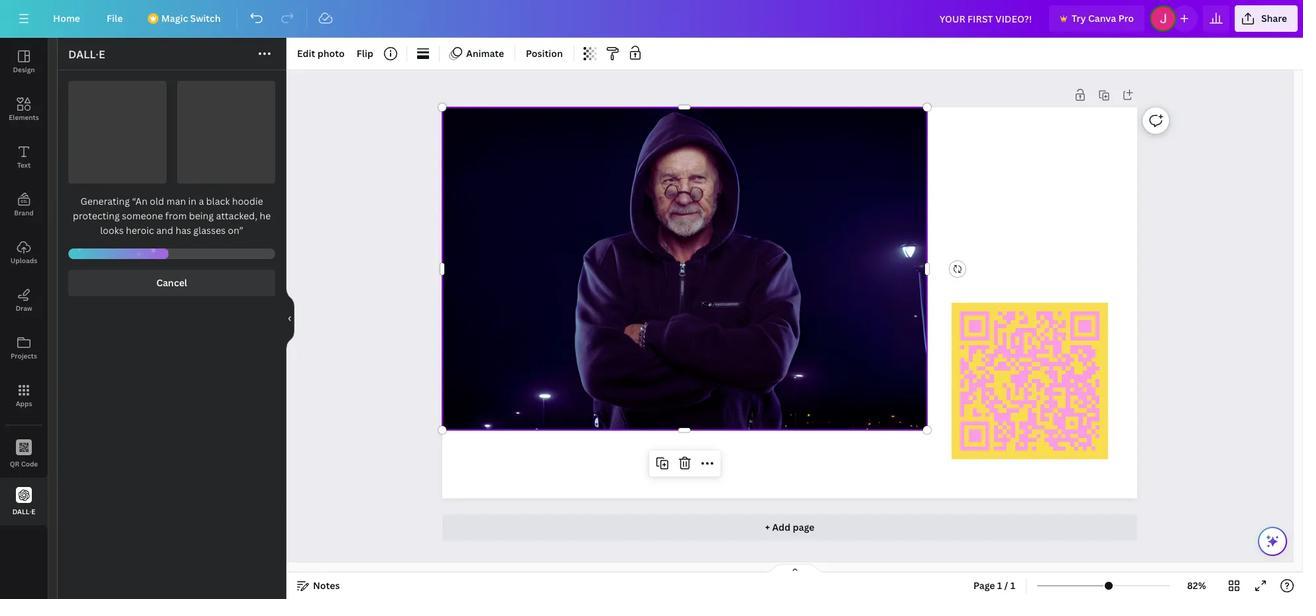 Task type: describe. For each thing, give the bounding box(es) containing it.
Design title text field
[[929, 5, 1045, 32]]

1 horizontal spatial dall·e
[[68, 47, 105, 62]]

main menu bar
[[0, 0, 1304, 38]]

82%
[[1188, 580, 1207, 593]]

try canva pro button
[[1050, 5, 1145, 32]]

try canva pro
[[1072, 12, 1135, 25]]

try
[[1072, 12, 1087, 25]]

position button
[[521, 43, 569, 64]]

elements
[[9, 113, 39, 122]]

page
[[974, 580, 996, 593]]

design button
[[0, 38, 48, 86]]

text button
[[0, 133, 48, 181]]

animate
[[467, 47, 504, 60]]

magic switch
[[161, 12, 221, 25]]

projects button
[[0, 325, 48, 372]]

magic switch button
[[139, 5, 231, 32]]

home
[[53, 12, 80, 25]]

apps button
[[0, 372, 48, 420]]

photo
[[318, 47, 345, 60]]

qr code button
[[0, 431, 48, 478]]

text
[[17, 161, 31, 170]]

design
[[13, 65, 35, 74]]

switch
[[190, 12, 221, 25]]

file
[[107, 12, 123, 25]]

canva assistant image
[[1265, 534, 1281, 550]]

qr code
[[10, 460, 38, 469]]

pro
[[1119, 12, 1135, 25]]

dall·e element
[[58, 70, 286, 600]]

side panel tab list
[[0, 38, 48, 526]]

dall·e button
[[0, 478, 48, 526]]

edit photo
[[297, 47, 345, 60]]

elements button
[[0, 86, 48, 133]]

+ add page button
[[442, 515, 1138, 541]]

82% button
[[1176, 576, 1219, 597]]

draw button
[[0, 277, 48, 325]]

notes button
[[292, 576, 345, 597]]



Task type: vqa. For each thing, say whether or not it's contained in the screenshot.
Add
yes



Task type: locate. For each thing, give the bounding box(es) containing it.
0 horizontal spatial 1
[[998, 580, 1003, 593]]

flip
[[357, 47, 374, 60]]

page
[[793, 522, 815, 534]]

dall·e down home link
[[68, 47, 105, 62]]

dall·e down "qr code"
[[12, 507, 35, 517]]

2 1 from the left
[[1011, 580, 1016, 593]]

home link
[[42, 5, 91, 32]]

uploads
[[11, 256, 37, 265]]

+ add page
[[766, 522, 815, 534]]

share button
[[1236, 5, 1299, 32]]

animate button
[[445, 43, 510, 64]]

1 horizontal spatial 1
[[1011, 580, 1016, 593]]

code
[[21, 460, 38, 469]]

qr
[[10, 460, 19, 469]]

edit
[[297, 47, 315, 60]]

uploads button
[[0, 229, 48, 277]]

dall·e
[[68, 47, 105, 62], [12, 507, 35, 517]]

/
[[1005, 580, 1009, 593]]

canva
[[1089, 12, 1117, 25]]

edit photo button
[[292, 43, 350, 64]]

+
[[766, 522, 771, 534]]

brand
[[14, 208, 34, 218]]

draw
[[16, 304, 32, 313]]

1 right the / in the bottom of the page
[[1011, 580, 1016, 593]]

magic
[[161, 12, 188, 25]]

position
[[526, 47, 563, 60]]

0 horizontal spatial dall·e
[[12, 507, 35, 517]]

add
[[773, 522, 791, 534]]

apps
[[16, 399, 32, 409]]

1 1 from the left
[[998, 580, 1003, 593]]

1 vertical spatial dall·e
[[12, 507, 35, 517]]

dall·e inside button
[[12, 507, 35, 517]]

share
[[1262, 12, 1288, 25]]

hide image
[[286, 287, 295, 351]]

notes
[[313, 580, 340, 593]]

1 left the / in the bottom of the page
[[998, 580, 1003, 593]]

1
[[998, 580, 1003, 593], [1011, 580, 1016, 593]]

flip button
[[352, 43, 379, 64]]

brand button
[[0, 181, 48, 229]]

projects
[[11, 352, 37, 361]]

0 vertical spatial dall·e
[[68, 47, 105, 62]]

show pages image
[[763, 564, 827, 575]]

file button
[[96, 5, 134, 32]]

page 1 / 1
[[974, 580, 1016, 593]]



